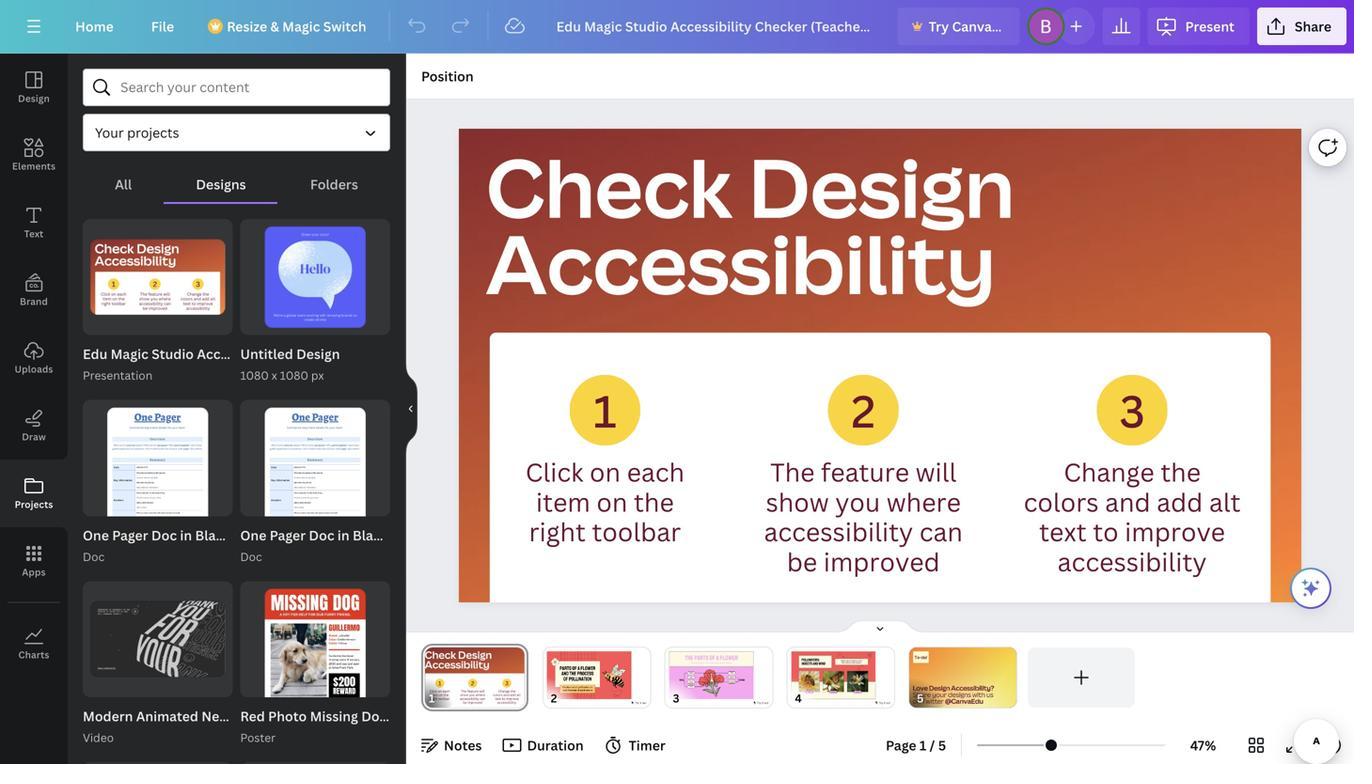 Task type: vqa. For each thing, say whether or not it's contained in the screenshot.
Easily
no



Task type: locate. For each thing, give the bounding box(es) containing it.
design button
[[0, 54, 68, 121]]

thank
[[253, 708, 292, 726]]

1 vertical spatial 5
[[938, 737, 946, 755]]

1 vertical spatial 2
[[218, 679, 223, 693]]

0 horizontal spatial doc
[[83, 549, 105, 565]]

1080
[[240, 368, 269, 383], [280, 368, 308, 383]]

1 inside button
[[920, 737, 927, 755]]

canva
[[952, 17, 992, 35]]

1 horizontal spatial 2
[[852, 381, 876, 441]]

video
[[322, 708, 359, 726], [83, 730, 114, 746]]

position button
[[414, 61, 481, 91]]

0 horizontal spatial the
[[634, 485, 674, 519]]

the
[[1161, 455, 1201, 489], [634, 485, 674, 519]]

the left alt
[[1161, 455, 1201, 489]]

group inside red photo missing dog ad poster group
[[240, 582, 390, 732]]

0 vertical spatial poster
[[411, 708, 452, 726]]

change the colors and add alt text to improve accessibility
[[1024, 455, 1241, 579]]

1 horizontal spatial accessibility
[[1058, 545, 1207, 579]]

poster right ad
[[411, 708, 452, 726]]

hide pages image
[[835, 620, 926, 635]]

0 vertical spatial 5
[[217, 317, 223, 331]]

your projects
[[95, 124, 179, 142]]

0 vertical spatial design
[[18, 92, 50, 105]]

Page title text field
[[443, 690, 451, 708]]

modern animated neutral thank you video group
[[83, 582, 359, 748]]

check
[[486, 132, 732, 242]]

of inside "group"
[[204, 679, 215, 693]]

1 horizontal spatial doc
[[240, 549, 262, 565]]

video right you
[[322, 708, 359, 726]]

home
[[75, 17, 114, 35]]

1 horizontal spatial one pager doc in black and white blue light blue classic professional style group
[[240, 400, 390, 567]]

try canva pro
[[929, 17, 1017, 35]]

poster
[[411, 708, 452, 726], [240, 730, 276, 746]]

0 horizontal spatial design
[[18, 92, 50, 105]]

2 vertical spatial design
[[296, 345, 340, 363]]

5 inside group
[[217, 317, 223, 331]]

alt
[[1210, 485, 1241, 519]]

notes button
[[414, 731, 490, 761]]

the
[[770, 455, 815, 489]]

2 up neutral
[[218, 679, 223, 693]]

1 horizontal spatial video
[[322, 708, 359, 726]]

you
[[295, 708, 319, 726]]

video down modern
[[83, 730, 114, 746]]

animated
[[136, 708, 198, 726]]

file button
[[136, 8, 189, 45]]

on
[[590, 455, 621, 489], [597, 485, 628, 519]]

0 vertical spatial video
[[322, 708, 359, 726]]

0 horizontal spatial one pager doc in black and white blue light blue classic professional style group
[[83, 400, 233, 567]]

duration button
[[497, 731, 591, 761]]

page 1 / 5 button
[[879, 731, 954, 761]]

2 doc from the left
[[240, 549, 262, 565]]

0 horizontal spatial accessibility
[[764, 515, 914, 549]]

brand
[[20, 295, 48, 308]]

1 horizontal spatial the
[[1161, 455, 1201, 489]]

canva assistant image
[[1300, 578, 1323, 600]]

design for check design
[[749, 132, 1015, 242]]

x
[[272, 368, 277, 383]]

try
[[929, 17, 949, 35]]

notes
[[444, 737, 482, 755]]

1 inside group
[[196, 317, 201, 331]]

item
[[536, 485, 591, 519]]

design inside 'untitled design 1080 x 1080 px'
[[296, 345, 340, 363]]

page 1 image
[[421, 648, 528, 708]]

1080 left x
[[240, 368, 269, 383]]

1 for 1 of 5
[[196, 317, 201, 331]]

modern
[[83, 708, 133, 726]]

one pager doc in black and white blue light blue classic professional style group
[[83, 400, 233, 567], [240, 400, 390, 567]]

click
[[526, 455, 584, 489]]

design
[[18, 92, 50, 105], [749, 132, 1015, 242], [296, 345, 340, 363]]

charts button
[[0, 610, 68, 678]]

1080 right x
[[280, 368, 308, 383]]

group
[[240, 219, 390, 335], [83, 400, 233, 551], [240, 400, 390, 551], [240, 582, 390, 732], [83, 763, 233, 765], [240, 763, 390, 765]]

1 vertical spatial video
[[83, 730, 114, 746]]

folders button
[[278, 166, 390, 202]]

0 horizontal spatial 2
[[218, 679, 223, 693]]

5
[[217, 317, 223, 331], [938, 737, 946, 755]]

1 of 5
[[196, 317, 223, 331]]

neutral
[[201, 708, 250, 726]]

brand button
[[0, 257, 68, 325]]

1
[[196, 317, 201, 331], [594, 381, 617, 441], [196, 679, 202, 693], [920, 737, 927, 755]]

of inside group
[[204, 317, 215, 331]]

0 vertical spatial of
[[204, 317, 215, 331]]

2 up feature
[[852, 381, 876, 441]]

1 1080 from the left
[[240, 368, 269, 383]]

photo
[[268, 708, 307, 726]]

2 inside "group"
[[218, 679, 223, 693]]

projects
[[15, 499, 53, 511]]

text button
[[0, 189, 68, 257]]

apps button
[[0, 528, 68, 595]]

home link
[[60, 8, 129, 45]]

your
[[95, 124, 124, 142]]

page
[[886, 737, 917, 755]]

change
[[1064, 455, 1155, 489]]

1 horizontal spatial design
[[296, 345, 340, 363]]

you
[[836, 485, 881, 519]]

/
[[930, 737, 935, 755]]

doc
[[83, 549, 105, 565], [240, 549, 262, 565]]

design inside button
[[18, 92, 50, 105]]

2 horizontal spatial design
[[749, 132, 1015, 242]]

share button
[[1258, 8, 1347, 45]]

improved
[[824, 545, 940, 579]]

1 vertical spatial design
[[749, 132, 1015, 242]]

the right item
[[634, 485, 674, 519]]

1 horizontal spatial 5
[[938, 737, 946, 755]]

accessibility
[[764, 515, 914, 549], [1058, 545, 1207, 579]]

2
[[852, 381, 876, 441], [218, 679, 223, 693]]

1 horizontal spatial 1080
[[280, 368, 308, 383]]

&
[[270, 17, 279, 35]]

presentation
[[83, 368, 153, 383]]

on left each
[[590, 455, 621, 489]]

poster down red
[[240, 730, 276, 746]]

red photo missing dog ad poster group
[[240, 582, 452, 748]]

0 horizontal spatial 5
[[217, 317, 223, 331]]

the inside the change the colors and add alt text to improve accessibility
[[1161, 455, 1201, 489]]

1 vertical spatial of
[[204, 679, 215, 693]]

1 inside "group"
[[196, 679, 202, 693]]

0 horizontal spatial 1080
[[240, 368, 269, 383]]

Search your content search field
[[120, 70, 378, 105]]

dog
[[361, 708, 387, 726]]

1 vertical spatial poster
[[240, 730, 276, 746]]

5 inside button
[[938, 737, 946, 755]]

draw
[[22, 431, 46, 444]]

design for untitled design 1080 x 1080 px
[[296, 345, 340, 363]]

47%
[[1191, 737, 1217, 755]]

resize & magic switch button
[[197, 8, 382, 45]]



Task type: describe. For each thing, give the bounding box(es) containing it.
duration
[[527, 737, 584, 755]]

red
[[240, 708, 265, 726]]

colors
[[1024, 485, 1099, 519]]

Select ownership filter button
[[83, 114, 390, 151]]

px
[[311, 368, 324, 383]]

page 1 / 5
[[886, 737, 946, 755]]

designs
[[196, 175, 246, 193]]

magic
[[282, 17, 320, 35]]

timer button
[[599, 731, 673, 761]]

can
[[920, 515, 963, 549]]

1 for 1 of 2
[[196, 679, 202, 693]]

of for 5
[[204, 317, 215, 331]]

47% button
[[1173, 731, 1234, 761]]

switch
[[323, 17, 366, 35]]

accessibility
[[486, 208, 996, 318]]

untitled
[[240, 345, 293, 363]]

charts
[[18, 649, 49, 662]]

0 vertical spatial 2
[[852, 381, 876, 441]]

position
[[421, 67, 474, 85]]

projects button
[[0, 460, 68, 528]]

2 1080 from the left
[[280, 368, 308, 383]]

will
[[916, 455, 957, 489]]

on right item
[[597, 485, 628, 519]]

1 of 5 group
[[83, 219, 233, 335]]

and
[[1105, 485, 1151, 519]]

0 horizontal spatial video
[[83, 730, 114, 746]]

all
[[115, 175, 132, 193]]

uploads button
[[0, 325, 68, 392]]

main menu bar
[[0, 0, 1355, 54]]

check design
[[486, 132, 1015, 242]]

accessibility inside the feature will show you where accessibility can be improved
[[764, 515, 914, 549]]

2 one pager doc in black and white blue light blue classic professional style group from the left
[[240, 400, 390, 567]]

apps
[[22, 566, 46, 579]]

timer
[[629, 737, 666, 755]]

3
[[1120, 381, 1146, 441]]

accessibility inside the change the colors and add alt text to improve accessibility
[[1058, 545, 1207, 579]]

feature
[[821, 455, 910, 489]]

designs button
[[164, 166, 278, 202]]

1 of 2
[[196, 679, 223, 693]]

where
[[887, 485, 961, 519]]

untitled design 1080 x 1080 px
[[240, 345, 340, 383]]

uploads
[[15, 363, 53, 376]]

folders
[[310, 175, 358, 193]]

red photo missing dog ad poster poster
[[240, 708, 452, 746]]

elements button
[[0, 121, 68, 189]]

1 horizontal spatial poster
[[411, 708, 452, 726]]

projects
[[127, 124, 179, 142]]

1 one pager doc in black and white blue light blue classic professional style group from the left
[[83, 400, 233, 567]]

edu magic studio accessibility checker (teachers) l&p group
[[83, 219, 233, 385]]

toolbar
[[592, 515, 681, 549]]

resize & magic switch
[[227, 17, 366, 35]]

of for 2
[[204, 679, 215, 693]]

right
[[529, 515, 586, 549]]

each
[[627, 455, 685, 489]]

side panel tab list
[[0, 54, 68, 678]]

1 doc from the left
[[83, 549, 105, 565]]

text
[[1040, 515, 1087, 549]]

text
[[24, 228, 44, 240]]

be
[[787, 545, 818, 579]]

1 of 2 group
[[83, 582, 233, 698]]

modern animated neutral thank you video video
[[83, 708, 359, 746]]

draw button
[[0, 392, 68, 460]]

to
[[1093, 515, 1119, 549]]

show
[[766, 485, 829, 519]]

Design title text field
[[541, 8, 890, 45]]

share
[[1295, 17, 1332, 35]]

try canva pro button
[[898, 8, 1020, 45]]

improve
[[1125, 515, 1226, 549]]

hide image
[[405, 364, 418, 454]]

present button
[[1148, 8, 1250, 45]]

ad
[[390, 708, 408, 726]]

the inside click on each item on the right toolbar
[[634, 485, 674, 519]]

elements
[[12, 160, 56, 173]]

resize
[[227, 17, 267, 35]]

untitled design group
[[240, 219, 390, 385]]

pro
[[995, 17, 1017, 35]]

present
[[1186, 17, 1235, 35]]

1 for 1
[[594, 381, 617, 441]]

file
[[151, 17, 174, 35]]

all button
[[83, 166, 164, 202]]

0 horizontal spatial poster
[[240, 730, 276, 746]]

the feature will show you where accessibility can be improved
[[764, 455, 963, 579]]

missing
[[310, 708, 358, 726]]

add
[[1157, 485, 1203, 519]]



